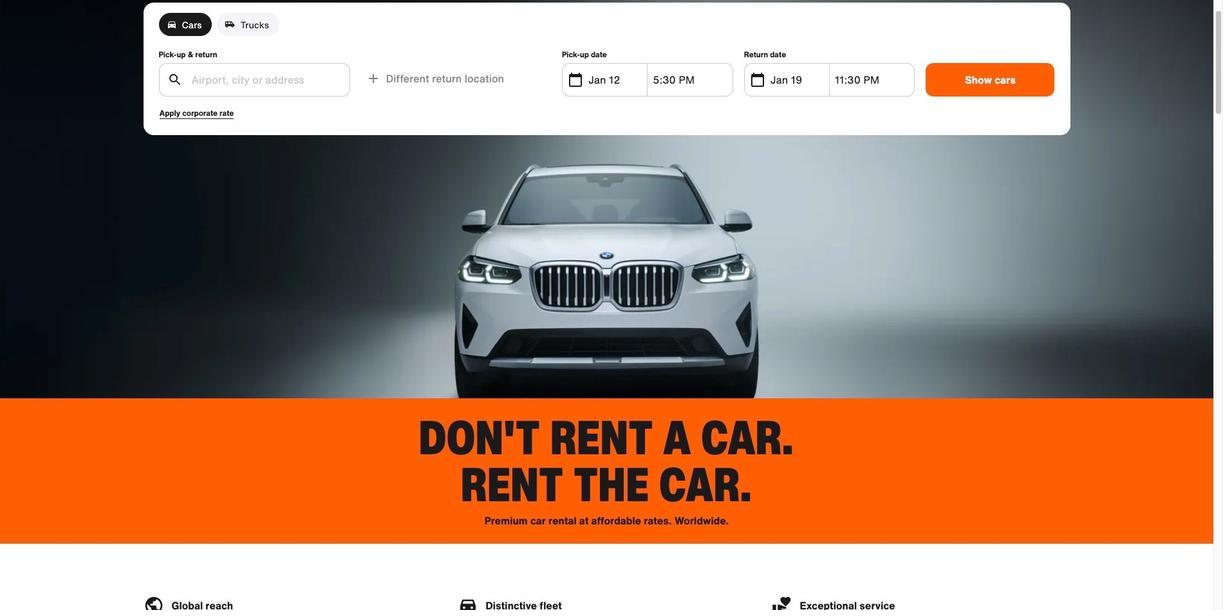 Task type: vqa. For each thing, say whether or not it's contained in the screenshot.
Airport, city or address Text Field
yes



Task type: describe. For each thing, give the bounding box(es) containing it.
premium car rental at affordable rates. worldwide. image
[[0, 0, 1214, 398]]

Airport, city or address text field
[[190, 64, 342, 96]]



